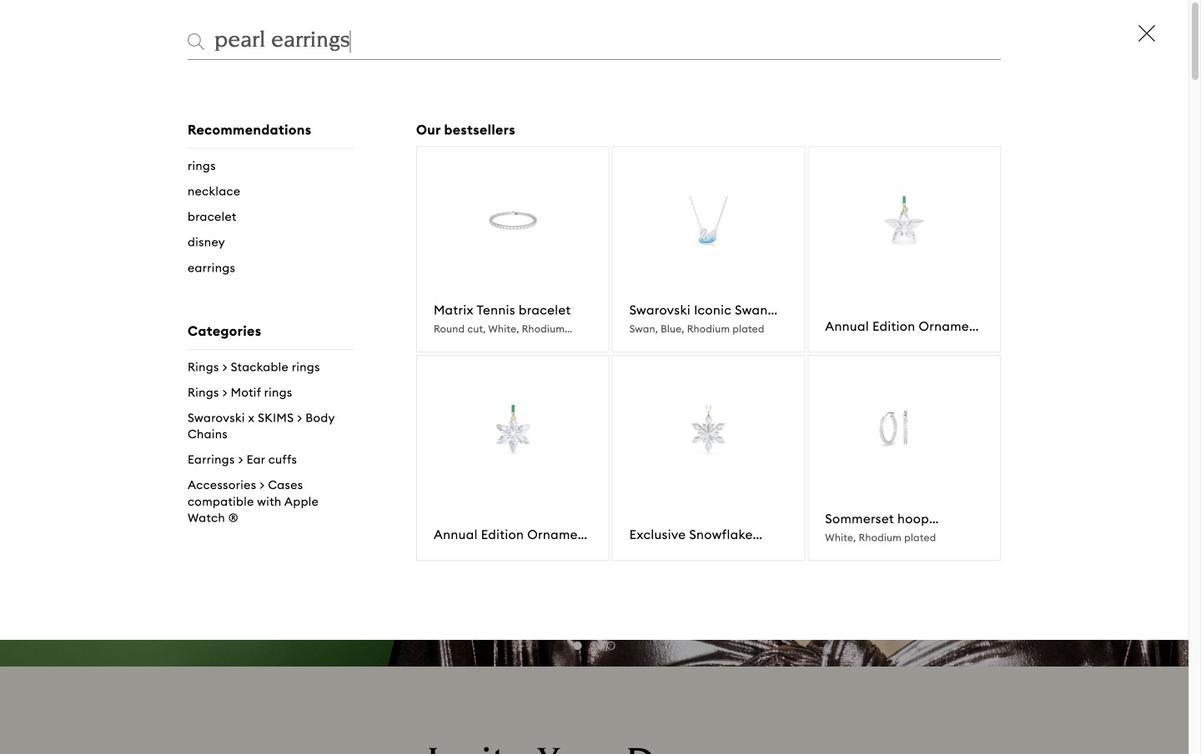 Task type: locate. For each thing, give the bounding box(es) containing it.
left login image
[[1011, 80, 1020, 91]]

search image image
[[1085, 230, 1100, 245]]

swarovski image
[[301, 117, 888, 197]]



Task type: vqa. For each thing, say whether or not it's contained in the screenshot.
left-locator image at the left top of page
yes



Task type: describe. For each thing, give the bounding box(es) containing it.
country-selector image image
[[21, 78, 35, 92]]

Search field
[[214, 28, 1001, 60]]

left-locator image image
[[168, 78, 177, 92]]

left-wishlist image image
[[1155, 81, 1168, 92]]

cart-mobile image image
[[1145, 229, 1159, 244]]



